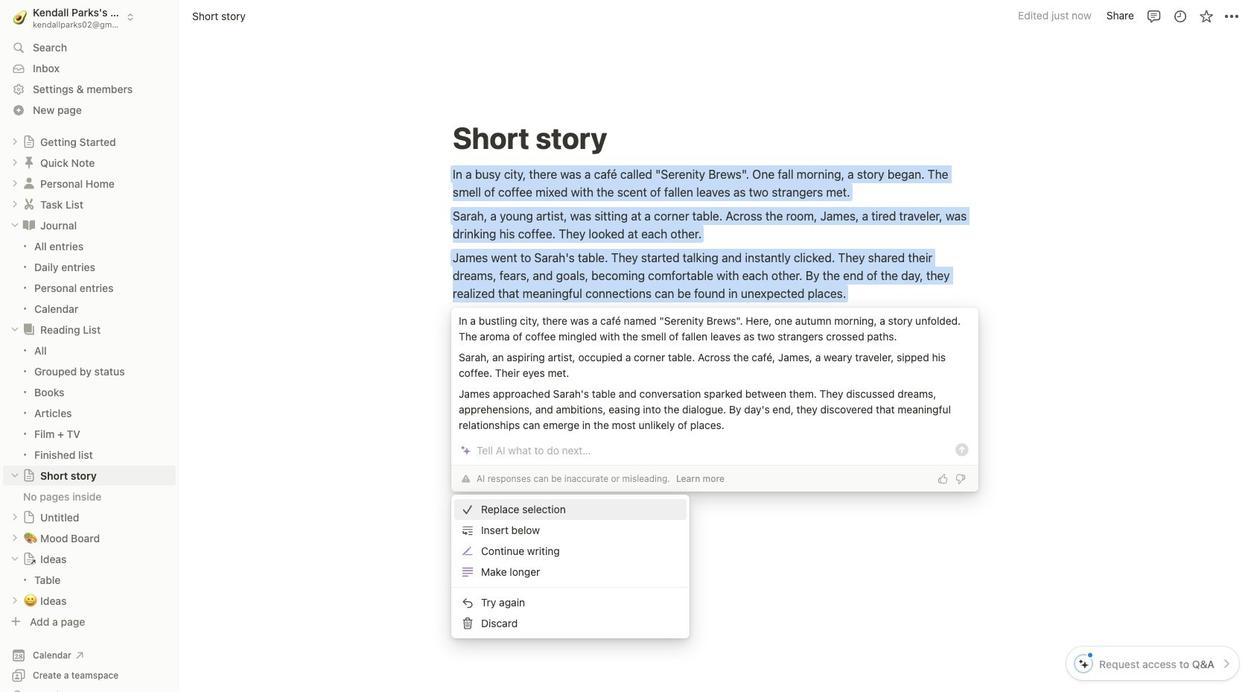 Task type: vqa. For each thing, say whether or not it's contained in the screenshot.
Search templates text field
no



Task type: describe. For each thing, give the bounding box(es) containing it.
close image
[[10, 221, 19, 230]]

2 group from the top
[[0, 340, 179, 465]]

2 open image from the top
[[10, 596, 19, 605]]

updates image
[[1173, 9, 1188, 23]]

5 open image from the top
[[10, 534, 19, 543]]

🥑 image
[[13, 8, 27, 26]]

3 open image from the top
[[10, 179, 19, 188]]

1 open image from the top
[[10, 137, 19, 146]]

1 close image from the top
[[10, 325, 19, 334]]

comments image
[[1147, 9, 1162, 23]]

Tell AI what to do next… text field
[[477, 442, 949, 458]]

1 open image from the top
[[10, 513, 19, 522]]

1 group from the top
[[0, 236, 179, 319]]



Task type: locate. For each thing, give the bounding box(es) containing it.
2 vertical spatial close image
[[10, 555, 19, 563]]

0 vertical spatial open image
[[10, 513, 19, 522]]

favorite image
[[1199, 9, 1214, 23]]

close image
[[10, 325, 19, 334], [10, 471, 19, 480], [10, 555, 19, 563]]

open image
[[10, 137, 19, 146], [10, 158, 19, 167], [10, 179, 19, 188], [10, 200, 19, 209], [10, 534, 19, 543]]

4 open image from the top
[[10, 200, 19, 209]]

0 vertical spatial group
[[0, 236, 179, 319]]

2 close image from the top
[[10, 471, 19, 480]]

change page icon image
[[22, 135, 36, 148], [22, 155, 37, 170], [22, 176, 37, 191], [22, 197, 37, 212], [22, 218, 37, 233], [22, 322, 37, 337], [22, 469, 36, 482], [22, 511, 36, 524], [22, 552, 36, 566]]

1 vertical spatial group
[[0, 340, 179, 465]]

🎨 image
[[24, 529, 37, 546]]

submit negative feedback image
[[956, 473, 966, 484]]

0 vertical spatial close image
[[10, 325, 19, 334]]

open image
[[10, 513, 19, 522], [10, 596, 19, 605]]

menu
[[451, 495, 690, 638]]

2 open image from the top
[[10, 158, 19, 167]]

1 vertical spatial close image
[[10, 471, 19, 480]]

1 vertical spatial open image
[[10, 596, 19, 605]]

3 close image from the top
[[10, 555, 19, 563]]

group
[[0, 236, 179, 319], [0, 340, 179, 465]]

😀 image
[[24, 592, 37, 609]]

send to ai image
[[955, 443, 970, 457]]

submit positive feedback image
[[938, 473, 948, 484]]



